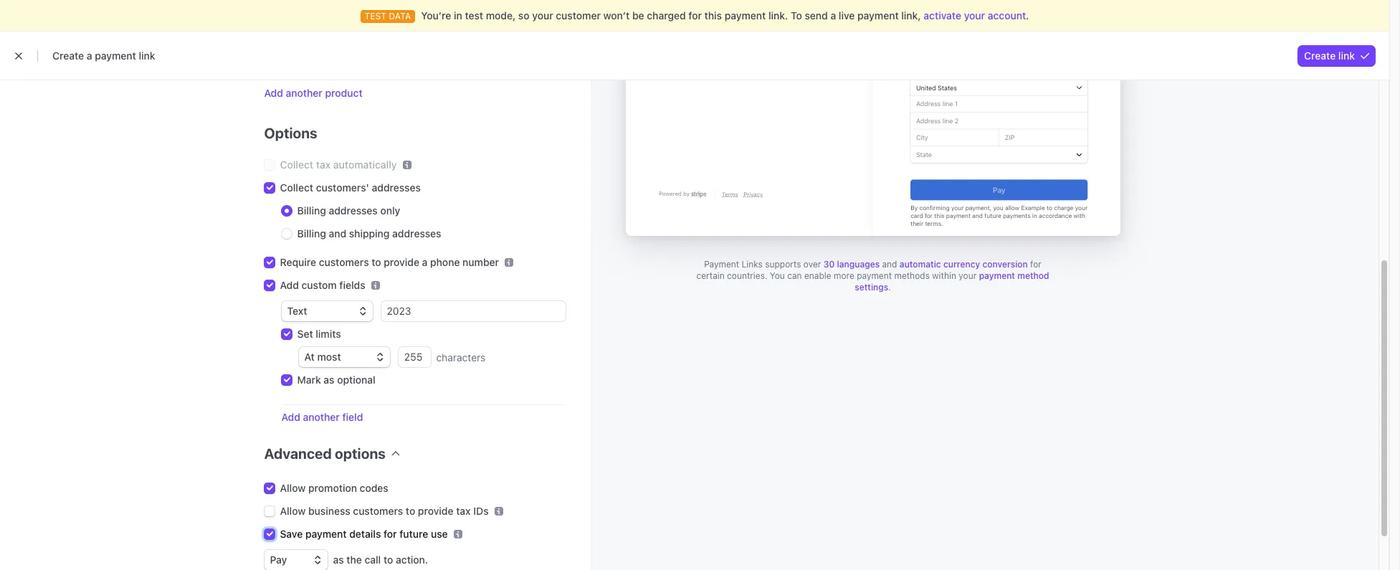 Task type: vqa. For each thing, say whether or not it's contained in the screenshot.
'for' in the FOR CERTAIN COUNTRIES. YOU CAN ENABLE MORE PAYMENT METHODS WITHIN YOUR
yes



Task type: locate. For each thing, give the bounding box(es) containing it.
create
[[52, 49, 84, 62], [1304, 49, 1336, 62]]

0 horizontal spatial a
[[87, 49, 92, 62]]

within
[[932, 270, 956, 281]]

for left future
[[384, 528, 397, 540]]

1 vertical spatial billing
[[297, 227, 326, 239]]

1 horizontal spatial link
[[1339, 49, 1355, 62]]

allow down the advanced
[[280, 482, 306, 494]]

and up the methods on the top of the page
[[882, 259, 897, 270]]

only
[[380, 204, 400, 217]]

0 vertical spatial .
[[1026, 9, 1029, 22]]

customers down codes
[[353, 505, 403, 517]]

addresses up only
[[372, 181, 421, 194]]

1 allow from the top
[[280, 482, 306, 494]]

allow business customers to provide tax ids
[[280, 505, 489, 517]]

mark
[[297, 374, 321, 386]]

1 horizontal spatial to
[[384, 554, 393, 566]]

add up options
[[264, 87, 283, 99]]

link
[[139, 49, 155, 62], [1339, 49, 1355, 62]]

automatic currency conversion link
[[900, 259, 1028, 270]]

0 vertical spatial another
[[286, 87, 323, 99]]

0 horizontal spatial and
[[329, 227, 346, 239]]

collect for collect tax automatically
[[280, 158, 313, 171]]

1 collect from the top
[[280, 158, 313, 171]]

as
[[324, 374, 335, 386], [333, 554, 344, 566]]

options
[[335, 445, 386, 462]]

0 horizontal spatial create
[[52, 49, 84, 62]]

your inside for certain countries. you can enable more payment methods within your
[[959, 270, 977, 281]]

countries.
[[727, 270, 768, 281]]

charged
[[647, 9, 686, 22]]

add down require
[[280, 279, 299, 291]]

Label name text field
[[381, 301, 565, 321]]

1 vertical spatial allow
[[280, 505, 306, 517]]

addresses down only
[[392, 227, 441, 239]]

2 link from the left
[[1339, 49, 1355, 62]]

allow for allow promotion codes
[[280, 482, 306, 494]]

method
[[1018, 270, 1049, 281]]

0 vertical spatial as
[[324, 374, 335, 386]]

link,
[[902, 9, 921, 22]]

provide down shipping
[[384, 256, 419, 268]]

2 billing from the top
[[297, 227, 326, 239]]

1 vertical spatial to
[[406, 505, 415, 517]]

to for customers
[[406, 505, 415, 517]]

your right activate at right
[[964, 9, 985, 22]]

another
[[286, 87, 323, 99], [303, 411, 340, 423]]

another for product
[[286, 87, 323, 99]]

languages
[[837, 259, 880, 270]]

0 horizontal spatial to
[[372, 256, 381, 268]]

2 vertical spatial for
[[384, 528, 397, 540]]

be
[[632, 9, 644, 22]]

0 horizontal spatial tax
[[316, 158, 331, 171]]

1 create from the left
[[52, 49, 84, 62]]

phone
[[430, 256, 460, 268]]

allow
[[280, 482, 306, 494], [280, 505, 306, 517]]

0 vertical spatial a
[[831, 9, 836, 22]]

to
[[372, 256, 381, 268], [406, 505, 415, 517], [384, 554, 393, 566]]

your
[[532, 9, 553, 22], [964, 9, 985, 22], [959, 270, 977, 281]]

for
[[689, 9, 702, 22], [1030, 259, 1042, 270], [384, 528, 397, 540]]

tax up customers'
[[316, 158, 331, 171]]

allow promotion codes
[[280, 482, 388, 494]]

for up the 'method'
[[1030, 259, 1042, 270]]

billing for billing and shipping addresses
[[297, 227, 326, 239]]

2 allow from the top
[[280, 505, 306, 517]]

another left field
[[303, 411, 340, 423]]

to for call
[[384, 554, 393, 566]]

advanced options
[[264, 445, 386, 462]]

2 vertical spatial to
[[384, 554, 393, 566]]

to right call
[[384, 554, 393, 566]]

activate
[[924, 9, 962, 22]]

2 create from the left
[[1304, 49, 1336, 62]]

1 vertical spatial collect
[[280, 181, 313, 194]]

1 billing from the top
[[297, 204, 326, 217]]

advanced
[[264, 445, 332, 462]]

0 vertical spatial addresses
[[372, 181, 421, 194]]

1 vertical spatial another
[[303, 411, 340, 423]]

collect left customers'
[[280, 181, 313, 194]]

test
[[465, 9, 483, 22]]

2 horizontal spatial to
[[406, 505, 415, 517]]

1 vertical spatial as
[[333, 554, 344, 566]]

billing up require
[[297, 227, 326, 239]]

certain
[[697, 270, 725, 281]]

options
[[264, 125, 317, 141]]

create for create link
[[1304, 49, 1336, 62]]

2 collect from the top
[[280, 181, 313, 194]]

1 horizontal spatial create
[[1304, 49, 1336, 62]]

and
[[329, 227, 346, 239], [882, 259, 897, 270]]

your down automatic currency conversion link
[[959, 270, 977, 281]]

0 vertical spatial for
[[689, 9, 702, 22]]

tax left ids
[[456, 505, 471, 517]]

to
[[791, 9, 802, 22]]

create inside button
[[1304, 49, 1336, 62]]

add
[[264, 87, 283, 99], [280, 279, 299, 291], [281, 411, 300, 423]]

create for create a payment link
[[52, 49, 84, 62]]

automatically
[[333, 158, 397, 171]]

for left this
[[689, 9, 702, 22]]

1 horizontal spatial a
[[422, 256, 428, 268]]

the
[[347, 554, 362, 566]]

allow up the save
[[280, 505, 306, 517]]

characters
[[436, 351, 486, 363]]

more
[[834, 270, 855, 281]]

in
[[454, 9, 462, 22]]

1 vertical spatial for
[[1030, 259, 1042, 270]]

provide up use
[[418, 505, 454, 517]]

30
[[824, 259, 835, 270]]

action.
[[396, 554, 428, 566]]

1 vertical spatial add
[[280, 279, 299, 291]]

billing
[[297, 204, 326, 217], [297, 227, 326, 239]]

0 vertical spatial add
[[264, 87, 283, 99]]

to down shipping
[[372, 256, 381, 268]]

customer
[[556, 9, 601, 22]]

customers
[[319, 256, 369, 268], [353, 505, 403, 517]]

add for add another field
[[281, 411, 300, 423]]

0 horizontal spatial link
[[139, 49, 155, 62]]

optional
[[337, 374, 375, 386]]

codes
[[360, 482, 388, 494]]

ids
[[473, 505, 489, 517]]

allow for allow business customers to provide tax ids
[[280, 505, 306, 517]]

a
[[831, 9, 836, 22], [87, 49, 92, 62], [422, 256, 428, 268]]

create link
[[1304, 49, 1355, 62]]

as left the
[[333, 554, 344, 566]]

1 link from the left
[[139, 49, 155, 62]]

your right so
[[532, 9, 553, 22]]

collect tax automatically
[[280, 158, 397, 171]]

add for add custom fields
[[280, 279, 299, 291]]

2 vertical spatial a
[[422, 256, 428, 268]]

billing down customers'
[[297, 204, 326, 217]]

2 horizontal spatial for
[[1030, 259, 1042, 270]]

collect down options
[[280, 158, 313, 171]]

add up the advanced
[[281, 411, 300, 423]]

addresses
[[372, 181, 421, 194], [329, 204, 378, 217], [392, 227, 441, 239]]

and down billing addresses only
[[329, 227, 346, 239]]

business
[[308, 505, 350, 517]]

collect
[[280, 158, 313, 171], [280, 181, 313, 194]]

payment method settings link
[[855, 270, 1049, 293]]

1 vertical spatial and
[[882, 259, 897, 270]]

0 vertical spatial collect
[[280, 158, 313, 171]]

provide
[[384, 256, 419, 268], [418, 505, 454, 517]]

to up future
[[406, 505, 415, 517]]

addresses down collect customers' addresses
[[329, 204, 378, 217]]

tax
[[316, 158, 331, 171], [456, 505, 471, 517]]

another left product at the top
[[286, 87, 323, 99]]

activate your account link
[[924, 9, 1026, 22]]

0 vertical spatial billing
[[297, 204, 326, 217]]

as right mark in the left bottom of the page
[[324, 374, 335, 386]]

1 vertical spatial .
[[889, 282, 891, 293]]

payment
[[725, 9, 766, 22], [858, 9, 899, 22], [95, 49, 136, 62], [857, 270, 892, 281], [979, 270, 1015, 281], [305, 528, 347, 540]]

2 vertical spatial add
[[281, 411, 300, 423]]

0 vertical spatial allow
[[280, 482, 306, 494]]

1 horizontal spatial tax
[[456, 505, 471, 517]]

mode,
[[486, 9, 516, 22]]

add custom fields
[[280, 279, 366, 291]]

methods
[[894, 270, 930, 281]]

.
[[1026, 9, 1029, 22], [889, 282, 891, 293]]

customers up fields
[[319, 256, 369, 268]]



Task type: describe. For each thing, give the bounding box(es) containing it.
collect for collect customers' addresses
[[280, 181, 313, 194]]

add for add another product
[[264, 87, 283, 99]]

save payment details for future use
[[280, 528, 448, 540]]

0 horizontal spatial for
[[384, 528, 397, 540]]

custom
[[302, 279, 337, 291]]

billing for billing addresses only
[[297, 204, 326, 217]]

so
[[518, 9, 530, 22]]

2 vertical spatial addresses
[[392, 227, 441, 239]]

1 horizontal spatial and
[[882, 259, 897, 270]]

billing addresses only
[[297, 204, 400, 217]]

30 languages link
[[824, 259, 880, 270]]

billing and shipping addresses
[[297, 227, 441, 239]]

set limits
[[297, 328, 341, 340]]

payment inside for certain countries. you can enable more payment methods within your
[[857, 270, 892, 281]]

automatic
[[900, 259, 941, 270]]

field
[[342, 411, 363, 423]]

advanced options button
[[258, 436, 400, 464]]

payment links supports over 30 languages and automatic currency conversion
[[704, 259, 1028, 270]]

shipping
[[349, 227, 390, 239]]

1 vertical spatial a
[[87, 49, 92, 62]]

save
[[280, 528, 303, 540]]

call
[[365, 554, 381, 566]]

1 vertical spatial tax
[[456, 505, 471, 517]]

details
[[349, 528, 381, 540]]

add another product button
[[264, 86, 363, 100]]

require
[[280, 256, 316, 268]]

you
[[770, 270, 785, 281]]

fields
[[339, 279, 366, 291]]

product
[[325, 87, 363, 99]]

conversion
[[983, 259, 1028, 270]]

Character limits number field
[[398, 347, 431, 367]]

0 vertical spatial customers
[[319, 256, 369, 268]]

1 horizontal spatial .
[[1026, 9, 1029, 22]]

live
[[839, 9, 855, 22]]

1 horizontal spatial for
[[689, 9, 702, 22]]

you're in test mode, so your customer won't be charged for this payment link. to send a live payment link, activate your account .
[[421, 9, 1029, 22]]

require customers to provide a phone number
[[280, 256, 499, 268]]

1 vertical spatial addresses
[[329, 204, 378, 217]]

use
[[431, 528, 448, 540]]

payment inside payment method settings
[[979, 270, 1015, 281]]

0 horizontal spatial .
[[889, 282, 891, 293]]

payment
[[704, 259, 739, 270]]

for inside for certain countries. you can enable more payment methods within your
[[1030, 259, 1042, 270]]

number
[[463, 256, 499, 268]]

0 vertical spatial to
[[372, 256, 381, 268]]

create link button
[[1299, 45, 1375, 66]]

won't
[[603, 9, 630, 22]]

add another field
[[281, 411, 363, 423]]

mark as optional
[[297, 374, 375, 386]]

this
[[705, 9, 722, 22]]

as the call to action.
[[333, 554, 428, 566]]

payment method settings
[[855, 270, 1049, 293]]

0 vertical spatial and
[[329, 227, 346, 239]]

promotion
[[308, 482, 357, 494]]

settings
[[855, 282, 889, 293]]

future
[[400, 528, 428, 540]]

add another product
[[264, 87, 363, 99]]

customers'
[[316, 181, 369, 194]]

can
[[787, 270, 802, 281]]

for certain countries. you can enable more payment methods within your
[[697, 259, 1042, 281]]

link inside button
[[1339, 49, 1355, 62]]

0 vertical spatial provide
[[384, 256, 419, 268]]

supports
[[765, 259, 801, 270]]

2 horizontal spatial a
[[831, 9, 836, 22]]

create a payment link
[[52, 49, 155, 62]]

enable
[[804, 270, 832, 281]]

you're
[[421, 9, 451, 22]]

0 vertical spatial tax
[[316, 158, 331, 171]]

over
[[804, 259, 821, 270]]

set
[[297, 328, 313, 340]]

links
[[742, 259, 763, 270]]

1 vertical spatial customers
[[353, 505, 403, 517]]

link.
[[769, 9, 788, 22]]

account
[[988, 9, 1026, 22]]

send
[[805, 9, 828, 22]]

add another field button
[[281, 410, 363, 424]]

1 vertical spatial provide
[[418, 505, 454, 517]]

collect customers' addresses
[[280, 181, 421, 194]]

another for field
[[303, 411, 340, 423]]

limits
[[316, 328, 341, 340]]

currency
[[944, 259, 980, 270]]



